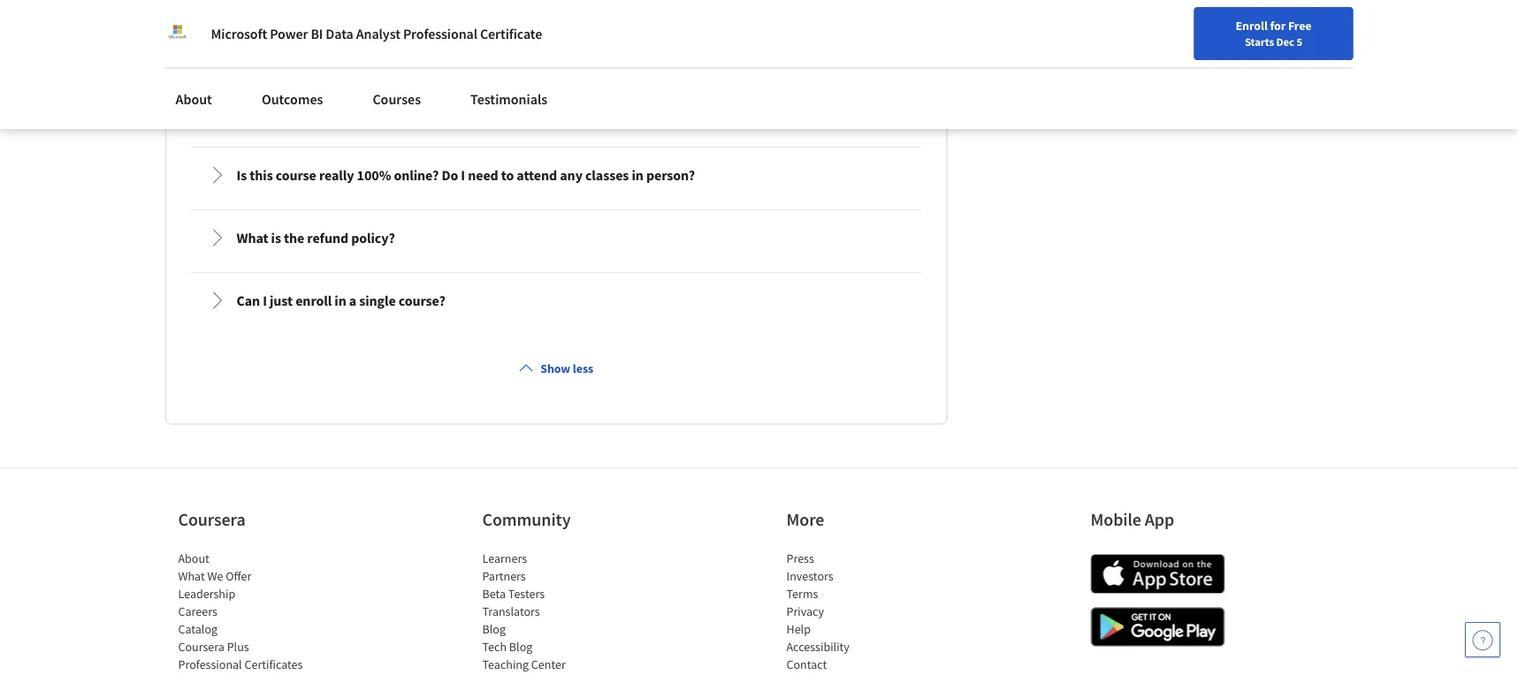 Task type: locate. For each thing, give the bounding box(es) containing it.
blog up teaching center link
[[509, 639, 533, 655]]

0 horizontal spatial list
[[178, 550, 329, 676]]

list containing press
[[787, 550, 937, 676]]

1 horizontal spatial in
[[632, 166, 644, 184]]

list for coursera
[[178, 550, 329, 676]]

show less
[[541, 361, 594, 377]]

100%
[[357, 166, 391, 184]]

0 horizontal spatial in
[[335, 292, 346, 310]]

3 list from the left
[[787, 550, 937, 676]]

show
[[541, 361, 571, 377]]

tech blog link
[[482, 639, 533, 655]]

what we offer link
[[178, 569, 251, 585]]

in left the a
[[335, 292, 346, 310]]

in inside dropdown button
[[632, 166, 644, 184]]

in
[[632, 166, 644, 184], [335, 292, 346, 310]]

any
[[560, 166, 583, 184]]

0 horizontal spatial i
[[263, 292, 267, 310]]

testimonials
[[471, 90, 548, 108]]

english button
[[1147, 0, 1254, 57]]

1 vertical spatial professional
[[178, 657, 242, 673]]

0 vertical spatial what
[[237, 229, 268, 247]]

list item down accessibility
[[787, 674, 937, 676]]

we
[[207, 569, 223, 585]]

professional certificates link
[[178, 657, 303, 673]]

list item down 'professional certificates' link in the bottom of the page
[[178, 674, 329, 676]]

about link
[[165, 80, 223, 119], [178, 551, 209, 567]]

is this course really 100% online? do i need to attend any classes in person? button
[[194, 150, 919, 200]]

accessibility link
[[787, 639, 850, 655]]

1 list from the left
[[178, 550, 329, 676]]

can
[[237, 292, 260, 310]]

course
[[276, 166, 316, 184]]

bi
[[311, 25, 323, 42]]

coursera inside the about what we offer leadership careers catalog coursera plus professional certificates
[[178, 639, 225, 655]]

2 list from the left
[[482, 550, 633, 674]]

about down microsoft icon
[[176, 90, 212, 108]]

in inside dropdown button
[[335, 292, 346, 310]]

translators
[[482, 604, 540, 620]]

about link up what we offer "link"
[[178, 551, 209, 567]]

show less button
[[512, 353, 601, 385]]

list containing about
[[178, 550, 329, 676]]

translators link
[[482, 604, 540, 620]]

press
[[787, 551, 814, 567]]

0 vertical spatial professional
[[403, 25, 478, 42]]

about inside the about what we offer leadership careers catalog coursera plus professional certificates
[[178, 551, 209, 567]]

list item
[[191, 0, 921, 22], [178, 674, 329, 676], [787, 674, 937, 676]]

coursera down catalog on the bottom left of page
[[178, 639, 225, 655]]

beta testers link
[[482, 586, 545, 602]]

leadership
[[178, 586, 235, 602]]

0 horizontal spatial what
[[178, 569, 205, 585]]

beta
[[482, 586, 506, 602]]

enroll
[[1236, 18, 1268, 34]]

blog
[[482, 622, 506, 638], [509, 639, 533, 655]]

in right classes
[[632, 166, 644, 184]]

about up what we offer "link"
[[178, 551, 209, 567]]

certificate
[[480, 25, 542, 42]]

1 horizontal spatial list
[[482, 550, 633, 674]]

microsoft image
[[165, 21, 190, 46]]

coursera plus link
[[178, 639, 249, 655]]

1 horizontal spatial blog
[[509, 639, 533, 655]]

enroll
[[296, 292, 332, 310]]

list item for coursera
[[178, 674, 329, 676]]

0 vertical spatial i
[[461, 166, 465, 184]]

the
[[284, 229, 305, 247]]

less
[[573, 361, 594, 377]]

can i just enroll in a single course? button
[[194, 276, 919, 325]]

single
[[359, 292, 396, 310]]

0 horizontal spatial professional
[[178, 657, 242, 673]]

careers
[[178, 604, 217, 620]]

policy?
[[351, 229, 395, 247]]

None search field
[[252, 11, 677, 46]]

free
[[1289, 18, 1312, 34]]

professional
[[403, 25, 478, 42], [178, 657, 242, 673]]

what inside what is the refund policy? dropdown button
[[237, 229, 268, 247]]

2 coursera from the top
[[178, 639, 225, 655]]

what left is
[[237, 229, 268, 247]]

1 vertical spatial in
[[335, 292, 346, 310]]

professional down coursera plus link
[[178, 657, 242, 673]]

i inside the is this course really 100% online? do i need to attend any classes in person? dropdown button
[[461, 166, 465, 184]]

list containing learners
[[482, 550, 633, 674]]

privacy link
[[787, 604, 824, 620]]

professional right analyst
[[403, 25, 478, 42]]

certificates
[[245, 657, 303, 673]]

1 vertical spatial what
[[178, 569, 205, 585]]

i right do in the top left of the page
[[461, 166, 465, 184]]

i
[[461, 166, 465, 184], [263, 292, 267, 310]]

1 horizontal spatial i
[[461, 166, 465, 184]]

what is the refund policy?
[[237, 229, 395, 247]]

1 vertical spatial i
[[263, 292, 267, 310]]

1 horizontal spatial what
[[237, 229, 268, 247]]

help link
[[787, 622, 811, 638]]

microsoft power bi data analyst professional certificate
[[211, 25, 542, 42]]

dec
[[1277, 34, 1295, 49]]

what up leadership
[[178, 569, 205, 585]]

2 horizontal spatial list
[[787, 550, 937, 676]]

0 vertical spatial about link
[[165, 80, 223, 119]]

i left just
[[263, 292, 267, 310]]

attend
[[517, 166, 557, 184]]

1 vertical spatial about link
[[178, 551, 209, 567]]

1 vertical spatial coursera
[[178, 639, 225, 655]]

about for about what we offer leadership careers catalog coursera plus professional certificates
[[178, 551, 209, 567]]

i inside can i just enroll in a single course? dropdown button
[[263, 292, 267, 310]]

blog up tech in the left of the page
[[482, 622, 506, 638]]

course?
[[399, 292, 446, 310]]

learners
[[482, 551, 527, 567]]

about link down microsoft icon
[[165, 80, 223, 119]]

investors
[[787, 569, 834, 585]]

0 vertical spatial in
[[632, 166, 644, 184]]

is
[[271, 229, 281, 247]]

list
[[178, 550, 329, 676], [482, 550, 633, 674], [787, 550, 937, 676]]

teaching
[[482, 657, 529, 673]]

coursera up what we offer "link"
[[178, 509, 246, 531]]

coursera
[[178, 509, 246, 531], [178, 639, 225, 655]]

0 vertical spatial blog
[[482, 622, 506, 638]]

about for about
[[176, 90, 212, 108]]

get it on google play image
[[1091, 608, 1225, 647]]

to
[[501, 166, 514, 184]]

1 vertical spatial about
[[178, 551, 209, 567]]

is this course really 100% online? do i need to attend any classes in person?
[[237, 166, 695, 184]]

0 vertical spatial about
[[176, 90, 212, 108]]

0 vertical spatial coursera
[[178, 509, 246, 531]]

download on the app store image
[[1091, 555, 1225, 594]]

catalog
[[178, 622, 218, 638]]

about
[[176, 90, 212, 108], [178, 551, 209, 567]]

5
[[1297, 34, 1303, 49]]



Task type: vqa. For each thing, say whether or not it's contained in the screenshot.
really
yes



Task type: describe. For each thing, give the bounding box(es) containing it.
outcomes link
[[251, 80, 334, 119]]

contact link
[[787, 657, 827, 673]]

refund
[[307, 229, 349, 247]]

enroll for free starts dec 5
[[1236, 18, 1312, 49]]

data
[[326, 25, 353, 42]]

a
[[349, 292, 357, 310]]

online?
[[394, 166, 439, 184]]

partners link
[[482, 569, 526, 585]]

careers link
[[178, 604, 217, 620]]

for
[[1271, 18, 1286, 34]]

partners
[[482, 569, 526, 585]]

person?
[[646, 166, 695, 184]]

app
[[1145, 509, 1175, 531]]

privacy
[[787, 604, 824, 620]]

what inside the about what we offer leadership careers catalog coursera plus professional certificates
[[178, 569, 205, 585]]

classes
[[585, 166, 629, 184]]

english
[[1179, 20, 1222, 38]]

community
[[482, 509, 571, 531]]

testimonials link
[[460, 80, 558, 119]]

list for more
[[787, 550, 937, 676]]

1 horizontal spatial professional
[[403, 25, 478, 42]]

about link for what we offer
[[178, 551, 209, 567]]

leadership link
[[178, 586, 235, 602]]

can i just enroll in a single course?
[[237, 292, 446, 310]]

do
[[442, 166, 458, 184]]

need
[[468, 166, 499, 184]]

testers
[[508, 586, 545, 602]]

1 coursera from the top
[[178, 509, 246, 531]]

analyst
[[356, 25, 400, 42]]

about what we offer leadership careers catalog coursera plus professional certificates
[[178, 551, 303, 673]]

teaching center link
[[482, 657, 566, 673]]

center
[[531, 657, 566, 673]]

terms
[[787, 586, 818, 602]]

what is the refund policy? button
[[194, 213, 919, 263]]

just
[[270, 292, 293, 310]]

help
[[787, 622, 811, 638]]

courses link
[[362, 80, 432, 119]]

investors link
[[787, 569, 834, 585]]

learners link
[[482, 551, 527, 567]]

tech
[[482, 639, 507, 655]]

courses
[[373, 90, 421, 108]]

more
[[787, 509, 825, 531]]

this
[[250, 166, 273, 184]]

is
[[237, 166, 247, 184]]

about link for outcomes
[[165, 80, 223, 119]]

outcomes
[[262, 90, 323, 108]]

starts
[[1245, 34, 1275, 49]]

press link
[[787, 551, 814, 567]]

0 horizontal spatial blog
[[482, 622, 506, 638]]

list item up certificate
[[191, 0, 921, 22]]

offer
[[226, 569, 251, 585]]

list item for more
[[787, 674, 937, 676]]

contact
[[787, 657, 827, 673]]

mobile app
[[1091, 509, 1175, 531]]

professional inside the about what we offer leadership careers catalog coursera plus professional certificates
[[178, 657, 242, 673]]

1 vertical spatial blog
[[509, 639, 533, 655]]

mobile
[[1091, 509, 1142, 531]]

terms link
[[787, 586, 818, 602]]

microsoft
[[211, 25, 267, 42]]

accessibility
[[787, 639, 850, 655]]

plus
[[227, 639, 249, 655]]

power
[[270, 25, 308, 42]]

list for community
[[482, 550, 633, 674]]

really
[[319, 166, 354, 184]]

press investors terms privacy help accessibility contact
[[787, 551, 850, 673]]

show notifications image
[[1280, 22, 1301, 43]]

help center image
[[1473, 630, 1494, 651]]

learners partners beta testers translators blog tech blog teaching center
[[482, 551, 566, 673]]

blog link
[[482, 622, 506, 638]]



